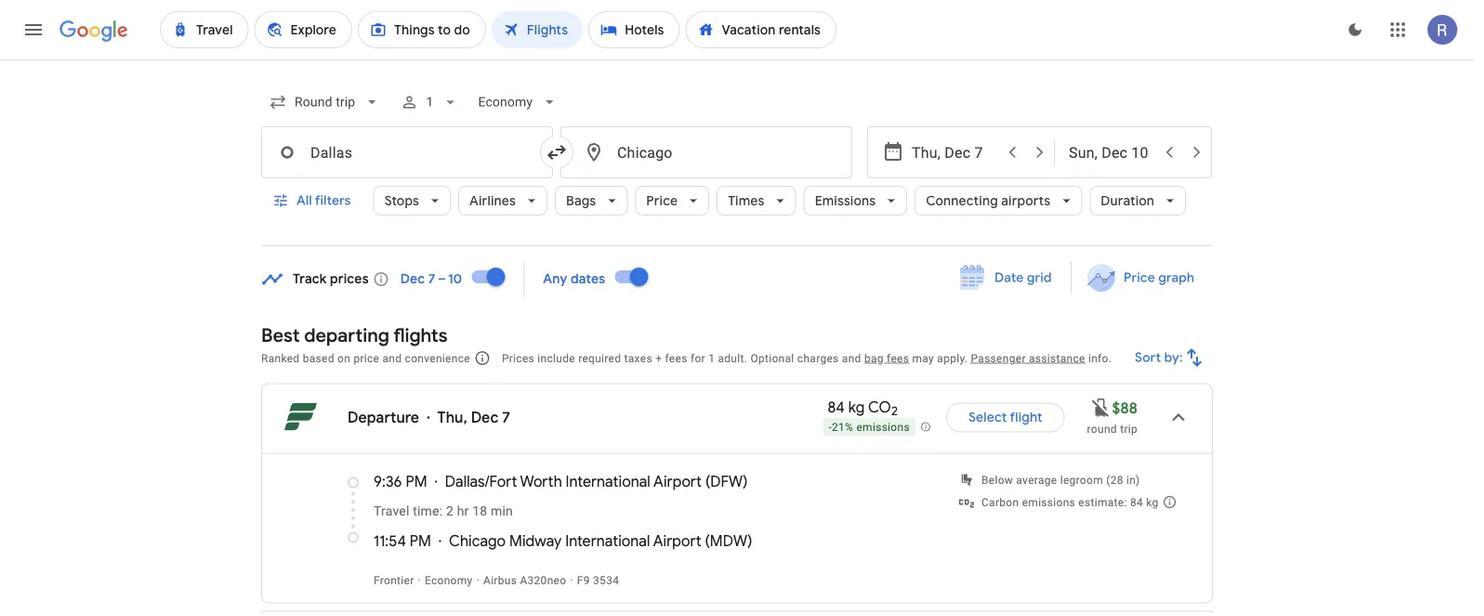 Task type: vqa. For each thing, say whether or not it's contained in the screenshot.
Dec inside Find the best price 'REGION'
yes



Task type: describe. For each thing, give the bounding box(es) containing it.
co
[[868, 398, 892, 417]]

passenger
[[971, 352, 1026, 365]]

1 vertical spatial 2
[[446, 504, 454, 519]]

select flight
[[969, 410, 1043, 426]]

estimate:
[[1079, 496, 1128, 509]]

bags
[[566, 192, 596, 209]]

frontier
[[374, 574, 414, 587]]

flight
[[1010, 410, 1043, 426]]

chicago midway international airport ( mdw )
[[449, 532, 753, 551]]

sort
[[1135, 350, 1162, 366]]

travel time: 2 hr 18 min
[[374, 504, 513, 519]]

11:54 pm
[[374, 532, 431, 551]]

carbon emissions estimate: 84 kilograms element
[[982, 496, 1159, 509]]

) for chicago midway international airport ( mdw )
[[748, 532, 753, 551]]

learn more about ranking image
[[474, 350, 491, 367]]

airlines button
[[458, 179, 548, 223]]

Departure text field
[[912, 127, 998, 178]]

dec inside find the best price region
[[401, 271, 425, 288]]

flights
[[393, 324, 448, 347]]

sort by: button
[[1128, 336, 1213, 380]]

(28
[[1107, 474, 1124, 487]]

connecting airports
[[926, 192, 1051, 209]]

0 horizontal spatial emissions
[[857, 421, 910, 434]]

Arrival time: 11:54 PM. text field
[[374, 532, 431, 551]]

7 – 10
[[428, 271, 462, 288]]

passenger assistance button
[[971, 352, 1086, 365]]

economy
[[425, 574, 473, 587]]

1 inside 1 popup button
[[426, 94, 434, 110]]

time:
[[413, 504, 443, 519]]

1 fees from the left
[[665, 352, 688, 365]]

pm for 11:54 pm
[[410, 532, 431, 551]]

below average legroom (28 in)
[[982, 474, 1140, 487]]

taxes
[[624, 352, 653, 365]]

grid
[[1027, 270, 1052, 286]]

based
[[303, 352, 335, 365]]

connecting
[[926, 192, 998, 209]]

international for midway
[[566, 532, 650, 551]]

bag fees button
[[865, 352, 910, 365]]

bags button
[[555, 179, 628, 223]]

-21% emissions
[[829, 421, 910, 434]]

Return text field
[[1069, 127, 1155, 178]]

chicago
[[449, 532, 506, 551]]

$88
[[1113, 399, 1138, 418]]

f9 3534
[[577, 574, 619, 587]]

airport for dallas/fort worth international airport
[[654, 472, 702, 491]]

for
[[691, 352, 706, 365]]

none text field inside search field
[[561, 126, 853, 179]]

ranked based on price and convenience
[[261, 352, 470, 365]]

dallas/fort worth international airport ( dfw )
[[445, 472, 748, 491]]

1 button
[[393, 80, 467, 125]]

( for dfw
[[706, 472, 710, 491]]

1 horizontal spatial kg
[[1147, 496, 1159, 509]]

a320neo
[[520, 574, 567, 587]]

carbon
[[982, 496, 1019, 509]]

below
[[982, 474, 1014, 487]]

trip
[[1121, 423, 1138, 436]]

9:36
[[374, 472, 402, 491]]

all filters
[[297, 192, 351, 209]]

midway
[[509, 532, 562, 551]]

84 kg co 2
[[828, 398, 898, 419]]

pm for 9:36 pm
[[406, 472, 427, 491]]

main menu image
[[22, 19, 45, 41]]

find the best price region
[[261, 255, 1213, 310]]

loading results progress bar
[[0, 60, 1475, 63]]

1 inside the best departing flights main content
[[709, 352, 715, 365]]

include
[[538, 352, 575, 365]]

84 inside 84 kg co 2
[[828, 398, 845, 417]]

ranked
[[261, 352, 300, 365]]

filters
[[315, 192, 351, 209]]

times button
[[717, 179, 796, 223]]

legroom
[[1061, 474, 1104, 487]]

+
[[656, 352, 662, 365]]

2 inside 84 kg co 2
[[892, 404, 898, 419]]

this price for this flight doesn't include overhead bin access. if you need a carry-on bag, use the bags filter to update prices. image
[[1090, 397, 1113, 419]]

departure
[[348, 408, 419, 427]]

worth
[[520, 472, 562, 491]]

round trip
[[1087, 423, 1138, 436]]

date
[[995, 270, 1024, 286]]

1 vertical spatial emissions
[[1022, 496, 1076, 509]]

1 horizontal spatial dec
[[471, 408, 499, 427]]

select
[[969, 410, 1007, 426]]

airport for chicago midway international airport
[[653, 532, 702, 551]]

duration button
[[1090, 179, 1186, 223]]

18
[[472, 504, 487, 519]]

emissions button
[[804, 179, 908, 223]]

thu,
[[438, 408, 468, 427]]

prices include required taxes + fees for 1 adult. optional charges and bag fees may apply. passenger assistance
[[502, 352, 1086, 365]]

none search field containing all filters
[[261, 80, 1213, 246]]



Task type: locate. For each thing, give the bounding box(es) containing it.
1 vertical spatial pm
[[410, 532, 431, 551]]

international
[[566, 472, 651, 491], [566, 532, 650, 551]]

fees right "bag"
[[887, 352, 910, 365]]

1 and from the left
[[383, 352, 402, 365]]

airport left mdw
[[653, 532, 702, 551]]

1 international from the top
[[566, 472, 651, 491]]

f9
[[577, 574, 590, 587]]

0 horizontal spatial 2
[[446, 504, 454, 519]]

1 vertical spatial international
[[566, 532, 650, 551]]

may
[[913, 352, 934, 365]]

Departure time: 9:36 PM. text field
[[374, 472, 427, 491]]

date grid
[[995, 270, 1052, 286]]

1 horizontal spatial 2
[[892, 404, 898, 419]]

dec left the 7
[[471, 408, 499, 427]]

and right price
[[383, 352, 402, 365]]

None field
[[261, 86, 389, 119], [471, 86, 566, 119], [261, 86, 389, 119], [471, 86, 566, 119]]

emissions down "co"
[[857, 421, 910, 434]]

price left graph
[[1124, 270, 1155, 286]]

0 horizontal spatial and
[[383, 352, 402, 365]]

stops
[[385, 192, 419, 209]]

date grid button
[[947, 261, 1067, 295]]

1 vertical spatial kg
[[1147, 496, 1159, 509]]

fees right +
[[665, 352, 688, 365]]

2
[[892, 404, 898, 419], [446, 504, 454, 519]]

dates
[[571, 271, 606, 288]]

1 horizontal spatial emissions
[[1022, 496, 1076, 509]]

dfw
[[710, 472, 743, 491]]

0 horizontal spatial price
[[647, 192, 678, 209]]

on
[[338, 352, 351, 365]]

change appearance image
[[1333, 7, 1378, 52]]

1 vertical spatial dec
[[471, 408, 499, 427]]

0 vertical spatial 2
[[892, 404, 898, 419]]

0 horizontal spatial fees
[[665, 352, 688, 365]]

0 horizontal spatial 84
[[828, 398, 845, 417]]

average
[[1017, 474, 1058, 487]]

in)
[[1127, 474, 1140, 487]]

2 fees from the left
[[887, 352, 910, 365]]

1 vertical spatial 84
[[1131, 496, 1144, 509]]

track prices
[[293, 271, 369, 288]]

assistance
[[1029, 352, 1086, 365]]

dec
[[401, 271, 425, 288], [471, 408, 499, 427]]

0 vertical spatial international
[[566, 472, 651, 491]]

1 horizontal spatial fees
[[887, 352, 910, 365]]

1 ( from the top
[[706, 472, 710, 491]]

duration
[[1101, 192, 1155, 209]]

kg inside 84 kg co 2
[[849, 398, 865, 417]]

1 vertical spatial airport
[[653, 532, 702, 551]]

0 vertical spatial (
[[706, 472, 710, 491]]

84 up the -
[[828, 398, 845, 417]]

84
[[828, 398, 845, 417], [1131, 496, 1144, 509]]

0 vertical spatial 1
[[426, 94, 434, 110]]

0 vertical spatial dec
[[401, 271, 425, 288]]

84 down the in) on the right of page
[[1131, 496, 1144, 509]]

international up chicago midway international airport ( mdw )
[[566, 472, 651, 491]]

1 vertical spatial )
[[748, 532, 753, 551]]

price inside button
[[1124, 270, 1155, 286]]

charges
[[798, 352, 839, 365]]

None text field
[[261, 126, 553, 179]]

0 vertical spatial pm
[[406, 472, 427, 491]]

all filters button
[[261, 179, 366, 223]]

and
[[383, 352, 402, 365], [842, 352, 862, 365]]

swap origin and destination. image
[[546, 141, 568, 164]]

9:36 pm
[[374, 472, 427, 491]]

0 horizontal spatial kg
[[849, 398, 865, 417]]

all
[[297, 192, 312, 209]]

price
[[647, 192, 678, 209], [1124, 270, 1155, 286]]

0 vertical spatial price
[[647, 192, 678, 209]]

prices
[[502, 352, 535, 365]]

airport left dfw at the bottom of page
[[654, 472, 702, 491]]

airport
[[654, 472, 702, 491], [653, 532, 702, 551]]

thu, dec 7
[[438, 408, 511, 427]]

kg right estimate:
[[1147, 496, 1159, 509]]

any
[[543, 271, 568, 288]]

price button
[[635, 179, 710, 223]]

select flight button
[[946, 396, 1065, 440]]

bag
[[865, 352, 884, 365]]

best
[[261, 324, 300, 347]]

international up 3534
[[566, 532, 650, 551]]

pm right 9:36
[[406, 472, 427, 491]]

connecting airports button
[[915, 179, 1083, 223]]

0 vertical spatial kg
[[849, 398, 865, 417]]

mdw
[[710, 532, 748, 551]]

learn more about tracked prices image
[[373, 271, 389, 288]]

any dates
[[543, 271, 606, 288]]

price graph button
[[1076, 261, 1210, 295]]

) for dallas/fort worth international airport ( dfw )
[[743, 472, 748, 491]]

pm right 11:54 on the left bottom of page
[[410, 532, 431, 551]]

1 vertical spatial 1
[[709, 352, 715, 365]]

0 horizontal spatial 1
[[426, 94, 434, 110]]

optional
[[751, 352, 795, 365]]

7
[[502, 408, 511, 427]]

2 international from the top
[[566, 532, 650, 551]]

by:
[[1165, 350, 1184, 366]]

(
[[706, 472, 710, 491], [705, 532, 710, 551]]

3534
[[593, 574, 619, 587]]

1 horizontal spatial price
[[1124, 270, 1155, 286]]

1 horizontal spatial 84
[[1131, 496, 1144, 509]]

times
[[728, 192, 765, 209]]

0 vertical spatial )
[[743, 472, 748, 491]]

1
[[426, 94, 434, 110], [709, 352, 715, 365]]

fees
[[665, 352, 688, 365], [887, 352, 910, 365]]

2 ( from the top
[[705, 532, 710, 551]]

min
[[491, 504, 513, 519]]

emissions
[[815, 192, 876, 209]]

best departing flights main content
[[261, 255, 1213, 615]]

graph
[[1159, 270, 1195, 286]]

2 left hr at the left of page
[[446, 504, 454, 519]]

2 and from the left
[[842, 352, 862, 365]]

88 US dollars text field
[[1113, 399, 1138, 418]]

convenience
[[405, 352, 470, 365]]

0 vertical spatial emissions
[[857, 421, 910, 434]]

None text field
[[561, 126, 853, 179]]

price for price graph
[[1124, 270, 1155, 286]]

2 up -21% emissions
[[892, 404, 898, 419]]

emissions
[[857, 421, 910, 434], [1022, 496, 1076, 509]]

airbus
[[483, 574, 517, 587]]

1 horizontal spatial 1
[[709, 352, 715, 365]]

price inside popup button
[[647, 192, 678, 209]]

( for mdw
[[705, 532, 710, 551]]

dec right learn more about tracked prices image
[[401, 271, 425, 288]]

travel
[[374, 504, 410, 519]]

0 horizontal spatial dec
[[401, 271, 425, 288]]

1 vertical spatial price
[[1124, 270, 1155, 286]]

1 horizontal spatial and
[[842, 352, 862, 365]]

hr
[[457, 504, 469, 519]]

 image
[[477, 574, 480, 587]]

dallas/fort
[[445, 472, 517, 491]]

international for worth
[[566, 472, 651, 491]]

price
[[354, 352, 380, 365]]

price for price
[[647, 192, 678, 209]]

1 vertical spatial (
[[705, 532, 710, 551]]

apply.
[[937, 352, 968, 365]]

carbon emissions estimate: 84 kg
[[982, 496, 1159, 509]]

21%
[[832, 421, 854, 434]]

0 vertical spatial airport
[[654, 472, 702, 491]]

pm
[[406, 472, 427, 491], [410, 532, 431, 551]]

departing
[[304, 324, 390, 347]]

kg left "co"
[[849, 398, 865, 417]]

sort by:
[[1135, 350, 1184, 366]]

kg
[[849, 398, 865, 417], [1147, 496, 1159, 509]]

None search field
[[261, 80, 1213, 246]]

best departing flights
[[261, 324, 448, 347]]

)
[[743, 472, 748, 491], [748, 532, 753, 551]]

emissions down below average legroom (28 in)
[[1022, 496, 1076, 509]]

track
[[293, 271, 327, 288]]

-
[[829, 421, 832, 434]]

airbus a320neo
[[483, 574, 567, 587]]

airports
[[1002, 192, 1051, 209]]

prices
[[330, 271, 369, 288]]

price right "bags" "popup button"
[[647, 192, 678, 209]]

and left "bag"
[[842, 352, 862, 365]]

airlines
[[470, 192, 516, 209]]

0 vertical spatial 84
[[828, 398, 845, 417]]



